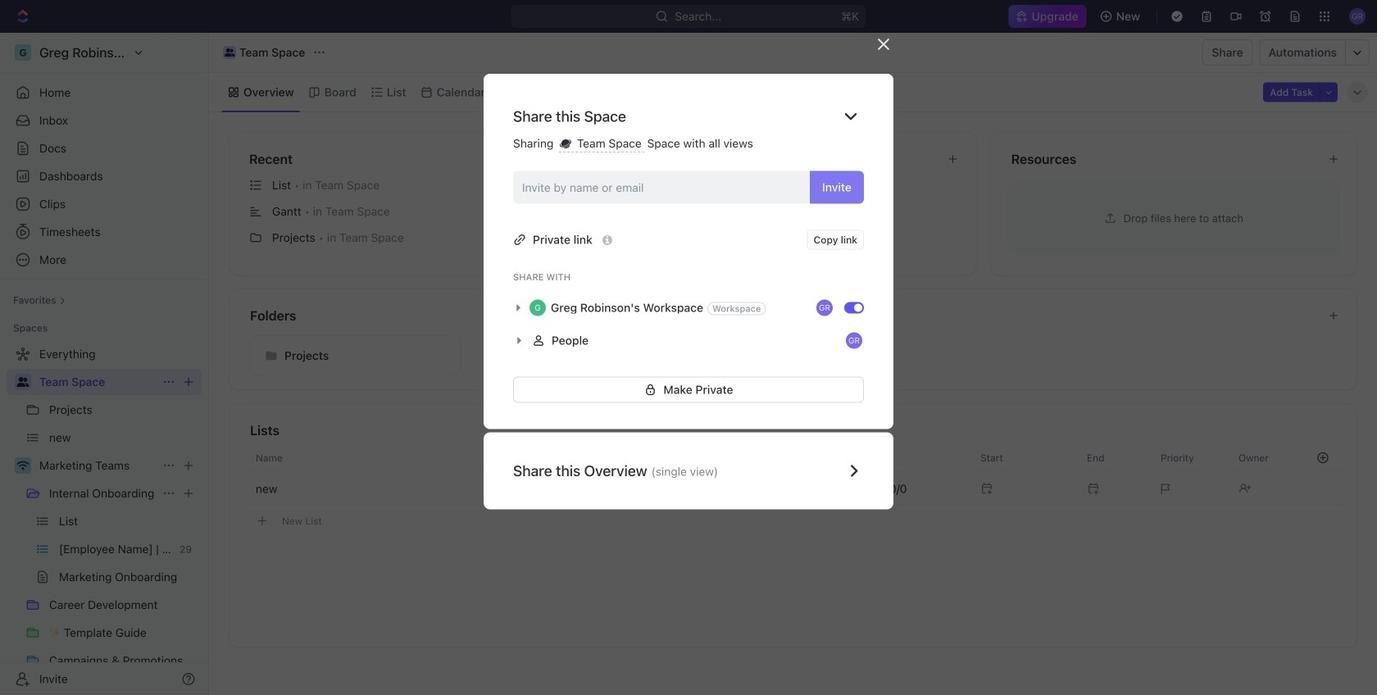 Task type: locate. For each thing, give the bounding box(es) containing it.
sidebar navigation
[[0, 33, 209, 695]]

0 horizontal spatial user group image
[[17, 377, 29, 387]]

tree
[[7, 341, 202, 695]]

user group image inside tree
[[17, 377, 29, 387]]

0 vertical spatial user group image
[[224, 48, 235, 57]]

1 vertical spatial user group image
[[17, 377, 29, 387]]

user group image
[[224, 48, 235, 57], [17, 377, 29, 387]]



Task type: vqa. For each thing, say whether or not it's contained in the screenshot.
second Date from left
no



Task type: describe. For each thing, give the bounding box(es) containing it.
Invite by name or email text field
[[522, 175, 803, 200]]

tree inside sidebar navigation
[[7, 341, 202, 695]]

1 horizontal spatial user group image
[[224, 48, 235, 57]]

wifi image
[[17, 461, 29, 471]]



